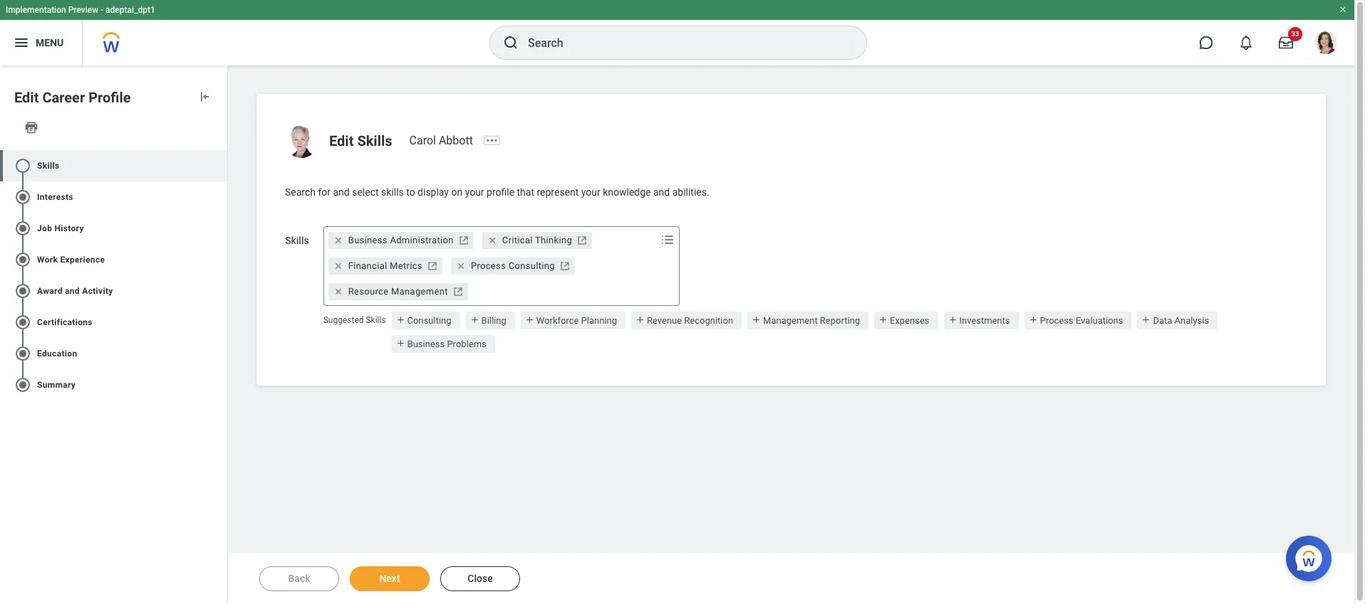 Task type: describe. For each thing, give the bounding box(es) containing it.
job
[[37, 224, 52, 234]]

billing
[[481, 315, 506, 326]]

33
[[1291, 30, 1300, 38]]

Process Evaluations checkbox
[[1024, 312, 1132, 330]]

action bar region
[[234, 553, 1355, 605]]

error image for job history
[[213, 220, 227, 237]]

abbott
[[439, 134, 473, 148]]

skills link
[[0, 150, 227, 182]]

data
[[1153, 315, 1172, 326]]

resource management
[[348, 286, 448, 297]]

preview
[[68, 5, 98, 15]]

investments
[[959, 315, 1010, 326]]

job history
[[37, 224, 84, 234]]

plus image for management reporting
[[750, 315, 761, 325]]

education link
[[0, 338, 227, 370]]

skills left x small image
[[285, 235, 309, 246]]

plus image for business problems
[[394, 339, 405, 348]]

next
[[379, 574, 400, 585]]

Billing checkbox
[[466, 312, 515, 330]]

career
[[42, 89, 85, 106]]

interests link
[[0, 182, 227, 213]]

error image for certifications
[[213, 314, 227, 331]]

experience
[[60, 255, 105, 265]]

certifications link
[[0, 307, 227, 338]]

profile
[[487, 187, 515, 198]]

process for process evaluations
[[1040, 315, 1074, 326]]

x small image for resource management
[[331, 285, 345, 299]]

summary link
[[0, 370, 227, 401]]

business administration, press delete to clear value, ctrl + enter opens in new window. option
[[328, 232, 474, 249]]

business problems
[[407, 339, 486, 350]]

skills down resource
[[366, 315, 386, 325]]

consulting inside option
[[407, 315, 451, 326]]

error image for work experience
[[213, 251, 227, 268]]

management reporting
[[763, 315, 860, 326]]

Data Analysis checkbox
[[1138, 312, 1218, 330]]

financial metrics element
[[348, 260, 422, 273]]

error image for summary
[[213, 377, 227, 394]]

critical
[[502, 235, 533, 246]]

radio custom image for skills
[[14, 157, 31, 174]]

metrics
[[390, 261, 422, 271]]

process consulting, press delete to clear value, ctrl + enter opens in new window. option
[[451, 258, 575, 275]]

prompts image
[[659, 231, 676, 248]]

x small image for critical thinking
[[485, 233, 499, 248]]

revenue recognition
[[647, 315, 733, 326]]

award
[[37, 286, 63, 296]]

knowledge
[[603, 187, 651, 198]]

reporting
[[820, 315, 860, 326]]

resource
[[348, 286, 389, 297]]

workforce
[[536, 315, 579, 326]]

display
[[418, 187, 449, 198]]

Search Workday  search field
[[528, 27, 837, 58]]

problems
[[447, 339, 486, 350]]

Revenue Recognition checkbox
[[631, 312, 742, 330]]

x small image
[[331, 233, 345, 248]]

error image for skills
[[213, 157, 227, 174]]

certifications
[[37, 318, 92, 328]]

adeptai_dpt1
[[106, 5, 155, 15]]

skills left carol
[[357, 133, 392, 150]]

resource management element
[[348, 285, 448, 298]]

management inside items selected "list box"
[[391, 286, 448, 297]]

plus image for workforce planning
[[524, 315, 534, 325]]

work experience
[[37, 255, 105, 265]]

notifications large image
[[1239, 36, 1253, 50]]

suggested skills skills group
[[386, 306, 1295, 358]]

financial
[[348, 261, 387, 271]]

ext link image for process consulting
[[558, 259, 572, 273]]

33 button
[[1271, 27, 1303, 58]]

expenses
[[890, 315, 930, 326]]

administration
[[390, 235, 454, 246]]

radio custom image for education
[[14, 345, 31, 363]]

error image for education
[[213, 345, 227, 363]]

critical thinking, press delete to clear value, ctrl + enter opens in new window. option
[[482, 232, 592, 249]]

carol abbott
[[409, 134, 473, 148]]

radio custom image for certifications
[[14, 314, 31, 331]]

recognition
[[684, 315, 733, 326]]

plus image for revenue recognition
[[634, 315, 645, 325]]

menu button
[[0, 20, 82, 66]]

for
[[318, 187, 331, 198]]

1 horizontal spatial and
[[333, 187, 350, 198]]

business for business problems
[[407, 339, 445, 350]]

error image for award and activity
[[213, 283, 227, 300]]

close
[[468, 574, 493, 585]]

close button
[[440, 567, 520, 592]]

plus image for expenses
[[877, 315, 888, 325]]

Consulting checkbox
[[392, 312, 460, 330]]

0 horizontal spatial and
[[65, 286, 80, 296]]

print image
[[24, 120, 38, 135]]

work experience link
[[0, 244, 227, 276]]

Workforce Planning checkbox
[[521, 312, 626, 330]]

edit career profile
[[14, 89, 131, 106]]

transformation import image
[[197, 90, 212, 104]]

Management Reporting checkbox
[[748, 312, 869, 330]]

process for process consulting
[[471, 261, 506, 271]]

summary
[[37, 380, 76, 390]]

Expenses checkbox
[[874, 312, 938, 330]]



Task type: vqa. For each thing, say whether or not it's contained in the screenshot.
plus icon inside 'Expenses' option
yes



Task type: locate. For each thing, give the bounding box(es) containing it.
radio custom image
[[14, 220, 31, 237], [14, 314, 31, 331], [14, 345, 31, 363], [14, 377, 31, 394]]

error image inside summary link
[[213, 377, 227, 394]]

process
[[471, 261, 506, 271], [1040, 315, 1074, 326]]

plus image down consulting option
[[394, 339, 405, 348]]

edit for edit career profile
[[14, 89, 39, 106]]

edit
[[14, 89, 39, 106], [329, 133, 354, 150]]

plus image inside business problems option
[[394, 339, 405, 348]]

0 vertical spatial business
[[348, 235, 388, 246]]

plus image
[[524, 315, 534, 325], [634, 315, 645, 325], [1027, 315, 1038, 325], [394, 339, 405, 348]]

process consulting
[[471, 261, 555, 271]]

represent
[[537, 187, 579, 198]]

radio custom image inside certifications 'link'
[[14, 314, 31, 331]]

4 radio custom image from the top
[[14, 283, 31, 300]]

management
[[391, 286, 448, 297], [763, 315, 818, 326]]

profile
[[88, 89, 131, 106]]

financial metrics
[[348, 261, 422, 271]]

ext link image right metrics
[[425, 259, 440, 273]]

ext link image right administration
[[457, 233, 471, 248]]

and
[[333, 187, 350, 198], [653, 187, 670, 198], [65, 286, 80, 296]]

edit up print image
[[14, 89, 39, 106]]

list
[[0, 145, 227, 407]]

and right for
[[333, 187, 350, 198]]

ext link image for financial metrics
[[425, 259, 440, 273]]

x small image down x small image
[[331, 259, 345, 273]]

radio custom image inside education link
[[14, 345, 31, 363]]

edit skills
[[329, 133, 392, 150]]

suggested skills
[[323, 315, 386, 325]]

radio custom image inside job history link
[[14, 220, 31, 237]]

data analysis
[[1153, 315, 1209, 326]]

consulting up business problems option
[[407, 315, 451, 326]]

radio custom image left education
[[14, 345, 31, 363]]

items selected list box
[[324, 228, 657, 305]]

1 error image from the top
[[213, 157, 227, 174]]

3 radio custom image from the top
[[14, 251, 31, 268]]

1 radio custom image from the top
[[14, 220, 31, 237]]

1 your from the left
[[465, 187, 484, 198]]

3 error image from the top
[[213, 377, 227, 394]]

carol abbott element
[[409, 134, 482, 148]]

x small image inside resource management, press delete to clear value, ctrl + enter opens in new window. option
[[331, 285, 345, 299]]

0 vertical spatial error image
[[213, 220, 227, 237]]

close environment banner image
[[1339, 5, 1347, 14]]

plus image inside management reporting option
[[750, 315, 761, 325]]

evaluations
[[1076, 315, 1123, 326]]

radio custom image
[[14, 157, 31, 174], [14, 189, 31, 206], [14, 251, 31, 268], [14, 283, 31, 300]]

workforce planning
[[536, 315, 617, 326]]

your right on
[[465, 187, 484, 198]]

2 plus image from the left
[[469, 315, 479, 325]]

process down 'critical'
[[471, 261, 506, 271]]

justify image
[[13, 34, 30, 51]]

critical thinking element
[[502, 234, 572, 247]]

error image
[[213, 220, 227, 237], [213, 345, 227, 363], [213, 377, 227, 394]]

business administration
[[348, 235, 454, 246]]

1 vertical spatial process
[[1040, 315, 1074, 326]]

education
[[37, 349, 77, 359]]

and right award at the top left of page
[[65, 286, 80, 296]]

4 radio custom image from the top
[[14, 377, 31, 394]]

radio custom image inside award and activity link
[[14, 283, 31, 300]]

2 vertical spatial error image
[[213, 377, 227, 394]]

plus image left the revenue
[[634, 315, 645, 325]]

2 horizontal spatial and
[[653, 187, 670, 198]]

business for business administration
[[348, 235, 388, 246]]

2 radio custom image from the top
[[14, 314, 31, 331]]

-
[[101, 5, 103, 15]]

process left evaluations
[[1040, 315, 1074, 326]]

radio custom image for work experience
[[14, 251, 31, 268]]

plus image inside consulting option
[[394, 315, 405, 325]]

0 horizontal spatial edit
[[14, 89, 39, 106]]

plus image left billing at the left bottom
[[469, 315, 479, 325]]

planning
[[581, 315, 617, 326]]

list containing skills
[[0, 145, 227, 407]]

resource management, press delete to clear value, ctrl + enter opens in new window. option
[[328, 283, 468, 300]]

0 horizontal spatial management
[[391, 286, 448, 297]]

2 error image from the top
[[213, 189, 227, 206]]

business administration element
[[348, 234, 454, 247]]

radio custom image left interests on the top left of page
[[14, 189, 31, 206]]

ext link image
[[451, 285, 465, 299]]

plus image right investments
[[1027, 315, 1038, 325]]

x small image inside 'critical thinking, press delete to clear value, ctrl + enter opens in new window.' option
[[485, 233, 499, 248]]

plus image inside expenses "checkbox"
[[877, 315, 888, 325]]

work
[[37, 255, 58, 265]]

plus image for investments
[[947, 315, 957, 325]]

x small image for process consulting
[[454, 259, 468, 273]]

1 radio custom image from the top
[[14, 157, 31, 174]]

search
[[285, 187, 316, 198]]

radio custom image left work
[[14, 251, 31, 268]]

Business Problems checkbox
[[392, 336, 495, 354]]

consulting down 'critical thinking, press delete to clear value, ctrl + enter opens in new window.' option
[[509, 261, 555, 271]]

carol
[[409, 134, 436, 148]]

job history link
[[0, 213, 227, 244]]

profile logan mcneil image
[[1315, 31, 1337, 57]]

5 plus image from the left
[[947, 315, 957, 325]]

that
[[517, 187, 534, 198]]

business down consulting option
[[407, 339, 445, 350]]

x small image inside financial metrics, press delete to clear value, ctrl + enter opens in new window. option
[[331, 259, 345, 273]]

process evaluations
[[1040, 315, 1123, 326]]

management down metrics
[[391, 286, 448, 297]]

menu banner
[[0, 0, 1355, 66]]

1 horizontal spatial edit
[[329, 133, 354, 150]]

process inside process consulting 'element'
[[471, 261, 506, 271]]

history
[[55, 224, 84, 234]]

x small image for financial metrics
[[331, 259, 345, 273]]

x small image left 'critical'
[[485, 233, 499, 248]]

inbox large image
[[1279, 36, 1293, 50]]

3 error image from the top
[[213, 251, 227, 268]]

plus image for billing
[[469, 315, 479, 325]]

plus image left the workforce
[[524, 315, 534, 325]]

ext link image down thinking
[[558, 259, 572, 273]]

radio custom image inside skills link
[[14, 157, 31, 174]]

plus image inside revenue recognition option
[[634, 315, 645, 325]]

skills up interests on the top left of page
[[37, 161, 59, 171]]

0 horizontal spatial process
[[471, 261, 506, 271]]

ext link image right thinking
[[575, 233, 589, 248]]

award and activity link
[[0, 276, 227, 307]]

business inside items selected "list box"
[[348, 235, 388, 246]]

2 your from the left
[[581, 187, 601, 198]]

radio custom image left job
[[14, 220, 31, 237]]

plus image down resource management element on the top of the page
[[394, 315, 405, 325]]

radio custom image for interests
[[14, 189, 31, 206]]

implementation preview -   adeptai_dpt1
[[6, 5, 155, 15]]

radio custom image down print image
[[14, 157, 31, 174]]

analysis
[[1175, 315, 1209, 326]]

x small image up ext link image at the top of the page
[[454, 259, 468, 273]]

3 radio custom image from the top
[[14, 345, 31, 363]]

implementation
[[6, 5, 66, 15]]

0 horizontal spatial consulting
[[407, 315, 451, 326]]

error image inside award and activity link
[[213, 283, 227, 300]]

x small image inside the process consulting, press delete to clear value, ctrl + enter opens in new window. option
[[454, 259, 468, 273]]

plus image inside investments checkbox
[[947, 315, 957, 325]]

1 error image from the top
[[213, 220, 227, 237]]

x small image up suggested
[[331, 285, 345, 299]]

x small image
[[485, 233, 499, 248], [331, 259, 345, 273], [454, 259, 468, 273], [331, 285, 345, 299]]

plus image inside process evaluations option
[[1027, 315, 1038, 325]]

plus image for process evaluations
[[1027, 315, 1038, 325]]

radio custom image for award and activity
[[14, 283, 31, 300]]

consulting
[[509, 261, 555, 271], [407, 315, 451, 326]]

radio custom image inside interests link
[[14, 189, 31, 206]]

plus image left data
[[1140, 315, 1151, 325]]

error image inside the work experience link
[[213, 251, 227, 268]]

ext link image inside business administration, press delete to clear value, ctrl + enter opens in new window. option
[[457, 233, 471, 248]]

0 vertical spatial process
[[471, 261, 506, 271]]

your
[[465, 187, 484, 198], [581, 187, 601, 198]]

edit right 'employee's photo (carol abbott)'
[[329, 133, 354, 150]]

thinking
[[535, 235, 572, 246]]

error image inside interests link
[[213, 189, 227, 206]]

ext link image
[[457, 233, 471, 248], [575, 233, 589, 248], [425, 259, 440, 273], [558, 259, 572, 273]]

award and activity
[[37, 286, 113, 296]]

radio custom image inside summary link
[[14, 377, 31, 394]]

error image inside education link
[[213, 345, 227, 363]]

error image for interests
[[213, 189, 227, 206]]

error image inside skills link
[[213, 157, 227, 174]]

activity
[[82, 286, 113, 296]]

critical thinking
[[502, 235, 572, 246]]

to
[[406, 187, 415, 198]]

4 plus image from the left
[[877, 315, 888, 325]]

ext link image for business administration
[[457, 233, 471, 248]]

4 error image from the top
[[213, 283, 227, 300]]

Investments checkbox
[[944, 312, 1019, 330]]

plus image
[[394, 315, 405, 325], [469, 315, 479, 325], [750, 315, 761, 325], [877, 315, 888, 325], [947, 315, 957, 325], [1140, 315, 1151, 325]]

0 horizontal spatial business
[[348, 235, 388, 246]]

consulting inside 'element'
[[509, 261, 555, 271]]

1 horizontal spatial consulting
[[509, 261, 555, 271]]

radio custom image for job history
[[14, 220, 31, 237]]

search image
[[502, 34, 519, 51]]

abilities.
[[672, 187, 709, 198]]

2 error image from the top
[[213, 345, 227, 363]]

plus image inside workforce planning option
[[524, 315, 534, 325]]

plus image inside billing checkbox
[[469, 315, 479, 325]]

1 horizontal spatial process
[[1040, 315, 1074, 326]]

process inside process evaluations option
[[1040, 315, 1074, 326]]

1 plus image from the left
[[394, 315, 405, 325]]

financial metrics, press delete to clear value, ctrl + enter opens in new window. option
[[328, 258, 442, 275]]

plus image right recognition
[[750, 315, 761, 325]]

0 vertical spatial management
[[391, 286, 448, 297]]

business
[[348, 235, 388, 246], [407, 339, 445, 350]]

skills
[[357, 133, 392, 150], [37, 161, 59, 171], [285, 235, 309, 246], [366, 315, 386, 325]]

5 error image from the top
[[213, 314, 227, 331]]

1 vertical spatial management
[[763, 315, 818, 326]]

suggested
[[323, 315, 364, 325]]

1 vertical spatial consulting
[[407, 315, 451, 326]]

management left reporting
[[763, 315, 818, 326]]

1 vertical spatial edit
[[329, 133, 354, 150]]

business inside suggested skills skills 'group'
[[407, 339, 445, 350]]

plus image left expenses on the right
[[877, 315, 888, 325]]

plus image left investments
[[947, 315, 957, 325]]

1 horizontal spatial business
[[407, 339, 445, 350]]

1 horizontal spatial management
[[763, 315, 818, 326]]

select
[[352, 187, 379, 198]]

business up the financial
[[348, 235, 388, 246]]

radio custom image inside the work experience link
[[14, 251, 31, 268]]

radio custom image for summary
[[14, 377, 31, 394]]

interests
[[37, 192, 73, 202]]

ext link image for critical thinking
[[575, 233, 589, 248]]

plus image inside data analysis option
[[1140, 315, 1151, 325]]

error image inside job history link
[[213, 220, 227, 237]]

6 plus image from the left
[[1140, 315, 1151, 325]]

radio custom image left summary
[[14, 377, 31, 394]]

on
[[451, 187, 463, 198]]

1 vertical spatial error image
[[213, 345, 227, 363]]

process consulting element
[[471, 260, 555, 273]]

3 plus image from the left
[[750, 315, 761, 325]]

plus image for data analysis
[[1140, 315, 1151, 325]]

0 vertical spatial consulting
[[509, 261, 555, 271]]

2 radio custom image from the top
[[14, 189, 31, 206]]

radio custom image left certifications
[[14, 314, 31, 331]]

1 vertical spatial business
[[407, 339, 445, 350]]

0 horizontal spatial your
[[465, 187, 484, 198]]

menu
[[36, 37, 64, 48]]

and left abilities.
[[653, 187, 670, 198]]

0 vertical spatial edit
[[14, 89, 39, 106]]

employee's photo (carol abbott) image
[[285, 125, 318, 158]]

search for and select skills to display on your profile that represent your knowledge and abilities.
[[285, 187, 709, 198]]

skills
[[381, 187, 404, 198]]

radio custom image left award at the top left of page
[[14, 283, 31, 300]]

management inside suggested skills skills 'group'
[[763, 315, 818, 326]]

next button
[[350, 567, 430, 592]]

edit for edit skills
[[329, 133, 354, 150]]

1 horizontal spatial your
[[581, 187, 601, 198]]

revenue
[[647, 315, 682, 326]]

plus image for consulting
[[394, 315, 405, 325]]

your right represent
[[581, 187, 601, 198]]

error image
[[213, 157, 227, 174], [213, 189, 227, 206], [213, 251, 227, 268], [213, 283, 227, 300], [213, 314, 227, 331]]



